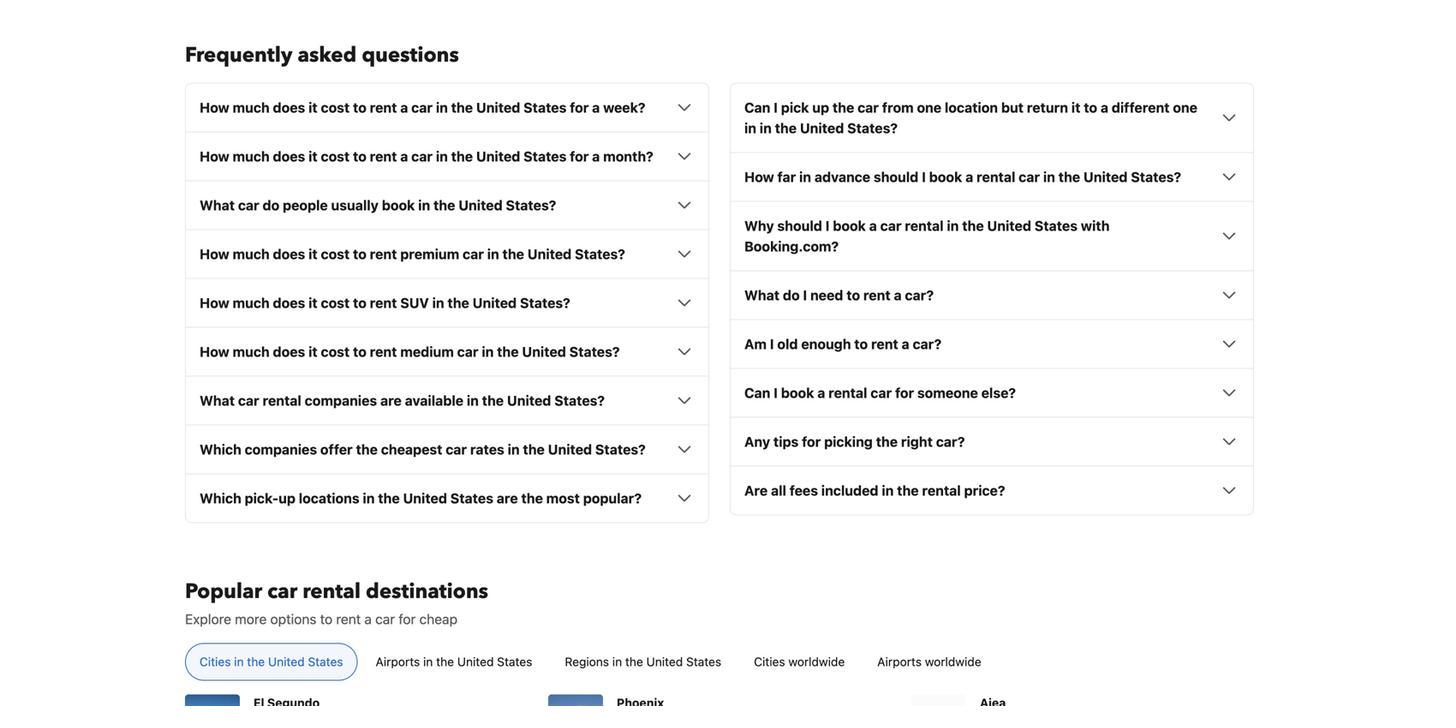 Task type: describe. For each thing, give the bounding box(es) containing it.
worldwide for airports worldwide
[[925, 655, 982, 669]]

what do i need to rent a car? button
[[745, 285, 1240, 305]]

need
[[811, 287, 844, 303]]

the down cheap
[[436, 655, 454, 669]]

a inside popular car rental destinations explore more options to rent a car for cheap
[[365, 611, 372, 627]]

which companies offer the cheapest car rates  in the united states? button
[[200, 439, 695, 460]]

much for how much does it cost to rent premium car in the united states?
[[233, 246, 270, 262]]

to inside popular car rental destinations explore more options to rent a car for cheap
[[320, 611, 333, 627]]

location
[[945, 99, 999, 116]]

to up usually
[[353, 148, 367, 164]]

car inside "why should i book a car rental in the united states with booking.com?"
[[881, 218, 902, 234]]

pick
[[781, 99, 810, 116]]

much for how much does it cost to rent a car in the united states for a month?
[[233, 148, 270, 164]]

airports for airports in the united states
[[376, 655, 420, 669]]

the right offer
[[356, 441, 378, 457]]

explore
[[185, 611, 231, 627]]

to right need
[[847, 287, 861, 303]]

cost for how much does it cost to rent medium car in the united states?
[[321, 343, 350, 360]]

how for how much does it cost to rent medium car in the united states?
[[200, 343, 229, 360]]

how far in advance should i book a rental car in the united states?
[[745, 169, 1182, 185]]

united inside 'dropdown button'
[[528, 246, 572, 262]]

why should i book a car rental in the united states with booking.com?
[[745, 218, 1110, 254]]

can for can i pick up the car from one location but return it to a different one in in the united states?
[[745, 99, 771, 116]]

someone
[[918, 385, 979, 401]]

are all fees included in the rental price?
[[745, 482, 1006, 499]]

tips
[[774, 433, 799, 450]]

for inside "dropdown button"
[[802, 433, 821, 450]]

why
[[745, 218, 774, 234]]

to left suv
[[353, 295, 367, 311]]

more
[[235, 611, 267, 627]]

usually
[[331, 197, 379, 213]]

cities in the united states
[[200, 655, 343, 669]]

the down right
[[898, 482, 919, 499]]

the down how much does it cost to rent a car in the united states for a month? dropdown button
[[434, 197, 455, 213]]

states inside dropdown button
[[524, 99, 567, 116]]

cities worldwide button
[[740, 643, 860, 681]]

any tips for picking the right car?
[[745, 433, 965, 450]]

frequently asked questions
[[185, 41, 459, 69]]

in inside 'dropdown button'
[[487, 246, 499, 262]]

the up rates
[[482, 392, 504, 409]]

destinations
[[366, 577, 488, 606]]

week?
[[603, 99, 646, 116]]

how much does it cost to rent medium car in the united states?
[[200, 343, 620, 360]]

rent left the medium
[[370, 343, 397, 360]]

right
[[902, 433, 933, 450]]

cheap
[[420, 611, 458, 627]]

it for how much does it cost to rent a car in the united states for a week?
[[309, 99, 318, 116]]

i inside what do i need to rent a car? dropdown button
[[803, 287, 807, 303]]

how much does it cost to rent a car in the united states for a week?
[[200, 99, 646, 116]]

the right "regions"
[[626, 655, 643, 669]]

the inside "why should i book a car rental in the united states with booking.com?"
[[963, 218, 984, 234]]

which pick-up locations in the united states are the most popular? button
[[200, 488, 695, 508]]

united inside "why should i book a car rental in the united states with booking.com?"
[[988, 218, 1032, 234]]

am
[[745, 336, 767, 352]]

rent up can i book a rental car for someone else?
[[872, 336, 899, 352]]

i inside how far in advance should i book a rental car in the united states? dropdown button
[[922, 169, 926, 185]]

rent up what car do people usually book in the united states? at the left top of the page
[[370, 148, 397, 164]]

does for how much does it cost to rent a car in the united states for a week?
[[273, 99, 305, 116]]

the right pick
[[833, 99, 855, 116]]

frequently
[[185, 41, 293, 69]]

booking.com?
[[745, 238, 839, 254]]

much for how much does it cost to rent medium car in the united states?
[[233, 343, 270, 360]]

medium
[[400, 343, 454, 360]]

advance
[[815, 169, 871, 185]]

for inside popular car rental destinations explore more options to rent a car for cheap
[[399, 611, 416, 627]]

tab list containing cities in the united states
[[171, 643, 1268, 682]]

what car do people usually book in the united states?
[[200, 197, 557, 213]]

i inside can i book a rental car for someone else? dropdown button
[[774, 385, 778, 401]]

rental inside popular car rental destinations explore more options to rent a car for cheap
[[303, 577, 361, 606]]

it for how much does it cost to rent premium car in the united states?
[[309, 246, 318, 262]]

suv
[[400, 295, 429, 311]]

a up can i book a rental car for someone else?
[[902, 336, 910, 352]]

how for how far in advance should i book a rental car in the united states?
[[745, 169, 775, 185]]

what car rental companies are available in the united states?
[[200, 392, 605, 409]]

fees
[[790, 482, 819, 499]]

which pick-up locations in the united states are the most popular?
[[200, 490, 642, 506]]

how much does it cost to rent a car in the united states for a month?
[[200, 148, 654, 164]]

regions in the united states button
[[551, 643, 736, 681]]

a inside "why should i book a car rental in the united states with booking.com?"
[[870, 218, 877, 234]]

book up "why should i book a car rental in the united states with booking.com?"
[[930, 169, 963, 185]]

else?
[[982, 385, 1016, 401]]

the right rates
[[523, 441, 545, 457]]

the down return
[[1059, 169, 1081, 185]]

cities for cities worldwide
[[754, 655, 786, 669]]

far
[[778, 169, 796, 185]]

locations
[[299, 490, 360, 506]]

states inside "dropdown button"
[[451, 490, 494, 506]]

to down asked
[[353, 99, 367, 116]]

i inside am i old enough to rent a car? dropdown button
[[770, 336, 774, 352]]

rent inside popular car rental destinations explore more options to rent a car for cheap
[[336, 611, 361, 627]]

options
[[270, 611, 317, 627]]

united inside can i pick up the car from one location but return it to a different one in in the united states?
[[800, 120, 845, 136]]

can i book a rental car for someone else?
[[745, 385, 1016, 401]]

it for how much does it cost to rent medium car in the united states?
[[309, 343, 318, 360]]

how much does it cost to rent premium car in the united states? button
[[200, 244, 695, 264]]

popular
[[185, 577, 262, 606]]

how much does it cost to rent suv in the united states? button
[[200, 293, 695, 313]]

for inside dropdown button
[[570, 99, 589, 116]]

rent inside 'dropdown button'
[[370, 246, 397, 262]]

how for how much does it cost to rent a car in the united states for a month?
[[200, 148, 229, 164]]

for left month?
[[570, 148, 589, 164]]

cost for how much does it cost to rent suv in the united states?
[[321, 295, 350, 311]]

can i pick up the car from one location but return it to a different one in in the united states? button
[[745, 97, 1240, 138]]

a down questions at the top of the page
[[400, 99, 408, 116]]

which for which pick-up locations in the united states are the most popular?
[[200, 490, 242, 506]]

regions
[[565, 655, 609, 669]]

can i book a rental car for someone else? button
[[745, 382, 1240, 403]]

1 one from the left
[[917, 99, 942, 116]]

how for how much does it cost to rent premium car in the united states?
[[200, 246, 229, 262]]

return
[[1027, 99, 1069, 116]]

people
[[283, 197, 328, 213]]

asked
[[298, 41, 357, 69]]

with
[[1081, 218, 1110, 234]]

are all fees included in the rental price? button
[[745, 480, 1240, 501]]

to right enough
[[855, 336, 868, 352]]

it inside can i pick up the car from one location but return it to a different one in in the united states?
[[1072, 99, 1081, 116]]

most
[[547, 490, 580, 506]]

all
[[771, 482, 787, 499]]

airports in the united states button
[[361, 643, 547, 681]]

rental inside "why should i book a car rental in the united states with booking.com?"
[[905, 218, 944, 234]]

included
[[822, 482, 879, 499]]

car? inside any tips for picking the right car? "dropdown button"
[[937, 433, 965, 450]]

does for how much does it cost to rent premium car in the united states?
[[273, 246, 305, 262]]



Task type: vqa. For each thing, say whether or not it's contained in the screenshot.
TRAVELLER
no



Task type: locate. For each thing, give the bounding box(es) containing it.
the right suv
[[448, 295, 470, 311]]

car? up someone
[[913, 336, 942, 352]]

0 vertical spatial companies
[[305, 392, 377, 409]]

1 cost from the top
[[321, 99, 350, 116]]

can i pick up the car from one location but return it to a different one in in the united states?
[[745, 99, 1198, 136]]

cheapest
[[381, 441, 443, 457]]

1 vertical spatial companies
[[245, 441, 317, 457]]

i left pick
[[774, 99, 778, 116]]

2 vertical spatial car?
[[937, 433, 965, 450]]

states? inside can i pick up the car from one location but return it to a different one in in the united states?
[[848, 120, 898, 136]]

how for how much does it cost to rent a car in the united states for a week?
[[200, 99, 229, 116]]

a down enough
[[818, 385, 826, 401]]

does
[[273, 99, 305, 116], [273, 148, 305, 164], [273, 246, 305, 262], [273, 295, 305, 311], [273, 343, 305, 360]]

to down usually
[[353, 246, 367, 262]]

the up what car do people usually book in the united states? dropdown button
[[451, 148, 473, 164]]

3 much from the top
[[233, 246, 270, 262]]

which inside which companies offer the cheapest car rates  in the united states? dropdown button
[[200, 441, 242, 457]]

much inside how much does it cost to rent a car in the united states for a month? dropdown button
[[233, 148, 270, 164]]

it
[[309, 99, 318, 116], [1072, 99, 1081, 116], [309, 148, 318, 164], [309, 246, 318, 262], [309, 295, 318, 311], [309, 343, 318, 360]]

1 horizontal spatial one
[[1174, 99, 1198, 116]]

what for what car rental companies are available in the united states?
[[200, 392, 235, 409]]

up inside the which pick-up locations in the united states are the most popular? "dropdown button"
[[279, 490, 296, 506]]

a down the advance
[[870, 218, 877, 234]]

it for how much does it cost to rent suv in the united states?
[[309, 295, 318, 311]]

i up "why should i book a car rental in the united states with booking.com?"
[[922, 169, 926, 185]]

how much does it cost to rent suv in the united states?
[[200, 295, 571, 311]]

can for can i book a rental car for someone else?
[[745, 385, 771, 401]]

cost inside 'dropdown button'
[[321, 246, 350, 262]]

one right different
[[1174, 99, 1198, 116]]

1 horizontal spatial worldwide
[[925, 655, 982, 669]]

i left old
[[770, 336, 774, 352]]

car inside dropdown button
[[446, 441, 467, 457]]

i up booking.com?
[[826, 218, 830, 234]]

car
[[412, 99, 433, 116], [858, 99, 879, 116], [412, 148, 433, 164], [1019, 169, 1041, 185], [238, 197, 259, 213], [881, 218, 902, 234], [463, 246, 484, 262], [457, 343, 479, 360], [871, 385, 892, 401], [238, 392, 259, 409], [446, 441, 467, 457], [267, 577, 298, 606], [376, 611, 395, 627]]

0 vertical spatial up
[[813, 99, 830, 116]]

1 can from the top
[[745, 99, 771, 116]]

do
[[263, 197, 280, 213], [783, 287, 800, 303]]

tab list
[[171, 643, 1268, 682]]

cities inside 'button'
[[754, 655, 786, 669]]

rates
[[470, 441, 505, 457]]

are
[[745, 482, 768, 499]]

1 vertical spatial should
[[778, 218, 823, 234]]

how much does it cost to rent a car in the united states for a month? button
[[200, 146, 695, 167]]

does for how much does it cost to rent a car in the united states for a month?
[[273, 148, 305, 164]]

the up what car rental companies are available in the united states? dropdown button
[[497, 343, 519, 360]]

car inside 'dropdown button'
[[463, 246, 484, 262]]

car? down "why should i book a car rental in the united states with booking.com?"
[[905, 287, 934, 303]]

cost left suv
[[321, 295, 350, 311]]

much inside how much does it cost to rent suv in the united states? dropdown button
[[233, 295, 270, 311]]

airports worldwide
[[878, 655, 982, 669]]

cities in the united states button
[[185, 643, 358, 681]]

cities worldwide
[[754, 655, 845, 669]]

rental
[[977, 169, 1016, 185], [905, 218, 944, 234], [829, 385, 868, 401], [263, 392, 302, 409], [923, 482, 961, 499], [303, 577, 361, 606]]

how far in advance should i book a rental car in the united states? button
[[745, 167, 1240, 187]]

the down pick
[[775, 120, 797, 136]]

how much does it cost to rent medium car in the united states? button
[[200, 341, 695, 362]]

1 vertical spatial are
[[497, 490, 518, 506]]

cost down asked
[[321, 99, 350, 116]]

popular?
[[583, 490, 642, 506]]

to right return
[[1084, 99, 1098, 116]]

4 cost from the top
[[321, 295, 350, 311]]

1 horizontal spatial do
[[783, 287, 800, 303]]

cities
[[200, 655, 231, 669], [754, 655, 786, 669]]

much inside how much does it cost to rent premium car in the united states? 'dropdown button'
[[233, 246, 270, 262]]

car? for am i old enough to rent a car?
[[913, 336, 942, 352]]

a left month?
[[592, 148, 600, 164]]

much
[[233, 99, 270, 116], [233, 148, 270, 164], [233, 246, 270, 262], [233, 295, 270, 311], [233, 343, 270, 360]]

are inside dropdown button
[[381, 392, 402, 409]]

but
[[1002, 99, 1024, 116]]

premium
[[400, 246, 460, 262]]

pick-
[[245, 490, 279, 506]]

much inside how much does it cost to rent a car in the united states for a week? dropdown button
[[233, 99, 270, 116]]

how much does it cost to rent a car in the united states for a week? button
[[200, 97, 695, 118]]

2 does from the top
[[273, 148, 305, 164]]

are left available on the bottom left
[[381, 392, 402, 409]]

do left people
[[263, 197, 280, 213]]

worldwide inside 'button'
[[789, 655, 845, 669]]

states?
[[848, 120, 898, 136], [1132, 169, 1182, 185], [506, 197, 557, 213], [575, 246, 626, 262], [520, 295, 571, 311], [570, 343, 620, 360], [555, 392, 605, 409], [596, 441, 646, 457]]

in inside dropdown button
[[508, 441, 520, 457]]

rent down questions at the top of the page
[[370, 99, 397, 116]]

1 airports from the left
[[376, 655, 420, 669]]

different
[[1112, 99, 1170, 116]]

does for how much does it cost to rent medium car in the united states?
[[273, 343, 305, 360]]

a down how much does it cost to rent a car in the united states for a week?
[[400, 148, 408, 164]]

what for what do i need to rent a car?
[[745, 287, 780, 303]]

car? right right
[[937, 433, 965, 450]]

rent right need
[[864, 287, 891, 303]]

should
[[874, 169, 919, 185], [778, 218, 823, 234]]

it inside 'dropdown button'
[[309, 246, 318, 262]]

what inside what car do people usually book in the united states? dropdown button
[[200, 197, 235, 213]]

0 vertical spatial do
[[263, 197, 280, 213]]

2 airports from the left
[[878, 655, 922, 669]]

0 horizontal spatial do
[[263, 197, 280, 213]]

popular car rental destinations explore more options to rent a car for cheap
[[185, 577, 488, 627]]

up right pick
[[813, 99, 830, 116]]

2 much from the top
[[233, 148, 270, 164]]

1 vertical spatial do
[[783, 287, 800, 303]]

can inside can i pick up the car from one location but return it to a different one in in the united states?
[[745, 99, 771, 116]]

which companies offer the cheapest car rates  in the united states?
[[200, 441, 646, 457]]

1 horizontal spatial airports
[[878, 655, 922, 669]]

states inside "why should i book a car rental in the united states with booking.com?"
[[1035, 218, 1078, 234]]

companies inside which companies offer the cheapest car rates  in the united states? dropdown button
[[245, 441, 317, 457]]

from
[[883, 99, 914, 116]]

the left most
[[522, 490, 543, 506]]

cost down usually
[[321, 246, 350, 262]]

4 much from the top
[[233, 295, 270, 311]]

2 which from the top
[[200, 490, 242, 506]]

car? inside am i old enough to rent a car? dropdown button
[[913, 336, 942, 352]]

the up how much does it cost to rent suv in the united states? dropdown button
[[503, 246, 524, 262]]

1 vertical spatial which
[[200, 490, 242, 506]]

book down old
[[781, 385, 815, 401]]

cities for cities in the united states
[[200, 655, 231, 669]]

what for what car do people usually book in the united states?
[[200, 197, 235, 213]]

up left locations in the left bottom of the page
[[279, 490, 296, 506]]

1 much from the top
[[233, 99, 270, 116]]

available
[[405, 392, 464, 409]]

1 vertical spatial what
[[745, 287, 780, 303]]

0 vertical spatial can
[[745, 99, 771, 116]]

what do i need to rent a car?
[[745, 287, 934, 303]]

which inside the which pick-up locations in the united states are the most popular? "dropdown button"
[[200, 490, 242, 506]]

cost for how much does it cost to rent premium car in the united states?
[[321, 246, 350, 262]]

rent left premium
[[370, 246, 397, 262]]

0 vertical spatial which
[[200, 441, 242, 457]]

one right from
[[917, 99, 942, 116]]

the down how far in advance should i book a rental car in the united states?
[[963, 218, 984, 234]]

states? inside 'dropdown button'
[[575, 246, 626, 262]]

it for how much does it cost to rent a car in the united states for a month?
[[309, 148, 318, 164]]

1 vertical spatial can
[[745, 385, 771, 401]]

worldwide
[[789, 655, 845, 669], [925, 655, 982, 669]]

much for how much does it cost to rent a car in the united states for a week?
[[233, 99, 270, 116]]

airports for airports worldwide
[[878, 655, 922, 669]]

can
[[745, 99, 771, 116], [745, 385, 771, 401]]

i inside "why should i book a car rental in the united states with booking.com?"
[[826, 218, 830, 234]]

2 can from the top
[[745, 385, 771, 401]]

cities inside button
[[200, 655, 231, 669]]

enough
[[802, 336, 852, 352]]

airports in the united states
[[376, 655, 533, 669]]

questions
[[362, 41, 459, 69]]

2 worldwide from the left
[[925, 655, 982, 669]]

airports
[[376, 655, 420, 669], [878, 655, 922, 669]]

united inside "dropdown button"
[[403, 490, 447, 506]]

2 one from the left
[[1174, 99, 1198, 116]]

worldwide for cities worldwide
[[789, 655, 845, 669]]

1 does from the top
[[273, 99, 305, 116]]

does for how much does it cost to rent suv in the united states?
[[273, 295, 305, 311]]

much inside how much does it cost to rent medium car in the united states? dropdown button
[[233, 343, 270, 360]]

which
[[200, 441, 242, 457], [200, 490, 242, 506]]

what
[[200, 197, 235, 213], [745, 287, 780, 303], [200, 392, 235, 409]]

5 much from the top
[[233, 343, 270, 360]]

companies up pick-
[[245, 441, 317, 457]]

airports worldwide button
[[863, 643, 996, 681]]

the down more
[[247, 655, 265, 669]]

how inside 'dropdown button'
[[200, 246, 229, 262]]

i left need
[[803, 287, 807, 303]]

to inside 'dropdown button'
[[353, 246, 367, 262]]

to inside can i pick up the car from one location but return it to a different one in in the united states?
[[1084, 99, 1098, 116]]

1 horizontal spatial should
[[874, 169, 919, 185]]

companies inside what car rental companies are available in the united states? dropdown button
[[305, 392, 377, 409]]

are inside "dropdown button"
[[497, 490, 518, 506]]

for
[[570, 99, 589, 116], [570, 148, 589, 164], [896, 385, 915, 401], [802, 433, 821, 450], [399, 611, 416, 627]]

car?
[[905, 287, 934, 303], [913, 336, 942, 352], [937, 433, 965, 450]]

up
[[813, 99, 830, 116], [279, 490, 296, 506]]

the down cheapest
[[378, 490, 400, 506]]

0 vertical spatial what
[[200, 197, 235, 213]]

picking
[[825, 433, 873, 450]]

regions in the united states
[[565, 655, 722, 669]]

3 cost from the top
[[321, 246, 350, 262]]

do left need
[[783, 287, 800, 303]]

4 does from the top
[[273, 295, 305, 311]]

rent left suv
[[370, 295, 397, 311]]

am i old enough to rent a car? button
[[745, 334, 1240, 354]]

a inside can i pick up the car from one location but return it to a different one in in the united states?
[[1101, 99, 1109, 116]]

for left cheap
[[399, 611, 416, 627]]

any
[[745, 433, 771, 450]]

3 does from the top
[[273, 246, 305, 262]]

which for which companies offer the cheapest car rates  in the united states?
[[200, 441, 242, 457]]

book
[[930, 169, 963, 185], [382, 197, 415, 213], [833, 218, 866, 234], [781, 385, 815, 401]]

does inside 'dropdown button'
[[273, 246, 305, 262]]

2 cost from the top
[[321, 148, 350, 164]]

in inside "dropdown button"
[[363, 490, 375, 506]]

cost
[[321, 99, 350, 116], [321, 148, 350, 164], [321, 246, 350, 262], [321, 295, 350, 311], [321, 343, 350, 360]]

what car rental companies are available in the united states? button
[[200, 390, 695, 411]]

any tips for picking the right car? button
[[745, 431, 1240, 452]]

to
[[353, 99, 367, 116], [1084, 99, 1098, 116], [353, 148, 367, 164], [353, 246, 367, 262], [847, 287, 861, 303], [353, 295, 367, 311], [855, 336, 868, 352], [353, 343, 367, 360], [320, 611, 333, 627]]

united inside dropdown button
[[548, 441, 592, 457]]

in inside "why should i book a car rental in the united states with booking.com?"
[[947, 218, 959, 234]]

0 horizontal spatial are
[[381, 392, 402, 409]]

0 horizontal spatial up
[[279, 490, 296, 506]]

are
[[381, 392, 402, 409], [497, 490, 518, 506]]

1 vertical spatial car?
[[913, 336, 942, 352]]

2 cities from the left
[[754, 655, 786, 669]]

a down can i pick up the car from one location but return it to a different one in in the united states?
[[966, 169, 974, 185]]

am i old enough to rent a car?
[[745, 336, 942, 352]]

for right tips
[[802, 433, 821, 450]]

should up booking.com?
[[778, 218, 823, 234]]

a down "why should i book a car rental in the united states with booking.com?"
[[894, 287, 902, 303]]

0 horizontal spatial worldwide
[[789, 655, 845, 669]]

price?
[[965, 482, 1006, 499]]

a down destinations
[[365, 611, 372, 627]]

1 vertical spatial up
[[279, 490, 296, 506]]

0 vertical spatial should
[[874, 169, 919, 185]]

in
[[436, 99, 448, 116], [745, 120, 757, 136], [760, 120, 772, 136], [436, 148, 448, 164], [800, 169, 812, 185], [1044, 169, 1056, 185], [418, 197, 430, 213], [947, 218, 959, 234], [487, 246, 499, 262], [432, 295, 445, 311], [482, 343, 494, 360], [467, 392, 479, 409], [508, 441, 520, 457], [882, 482, 894, 499], [363, 490, 375, 506], [234, 655, 244, 669], [423, 655, 433, 669], [613, 655, 622, 669]]

states? inside dropdown button
[[520, 295, 571, 311]]

much for how much does it cost to rent suv in the united states?
[[233, 295, 270, 311]]

to down "how much does it cost to rent suv in the united states?" at the left top of page
[[353, 343, 367, 360]]

0 horizontal spatial should
[[778, 218, 823, 234]]

cost for how much does it cost to rent a car in the united states for a month?
[[321, 148, 350, 164]]

car? inside what do i need to rent a car? dropdown button
[[905, 287, 934, 303]]

a left different
[[1101, 99, 1109, 116]]

can left pick
[[745, 99, 771, 116]]

0 horizontal spatial cities
[[200, 655, 231, 669]]

the up how much does it cost to rent a car in the united states for a month? dropdown button
[[451, 99, 473, 116]]

rent right options
[[336, 611, 361, 627]]

can up any
[[745, 385, 771, 401]]

5 cost from the top
[[321, 343, 350, 360]]

how for how much does it cost to rent suv in the united states?
[[200, 295, 229, 311]]

what car do people usually book in the united states? button
[[200, 195, 695, 215]]

cost for how much does it cost to rent a car in the united states for a week?
[[321, 99, 350, 116]]

one
[[917, 99, 942, 116], [1174, 99, 1198, 116]]

book down the advance
[[833, 218, 866, 234]]

5 does from the top
[[273, 343, 305, 360]]

1 horizontal spatial cities
[[754, 655, 786, 669]]

old
[[778, 336, 798, 352]]

0 vertical spatial car?
[[905, 287, 934, 303]]

2 vertical spatial what
[[200, 392, 235, 409]]

what inside what car rental companies are available in the united states? dropdown button
[[200, 392, 235, 409]]

1 horizontal spatial up
[[813, 99, 830, 116]]

worldwide inside button
[[925, 655, 982, 669]]

cost down "how much does it cost to rent suv in the united states?" at the left top of page
[[321, 343, 350, 360]]

car? for what do i need to rent a car?
[[905, 287, 934, 303]]

airports inside airports in the united states button
[[376, 655, 420, 669]]

the inside 'dropdown button'
[[503, 246, 524, 262]]

for left week?
[[570, 99, 589, 116]]

what inside what do i need to rent a car? dropdown button
[[745, 287, 780, 303]]

how much does it cost to rent premium car in the united states?
[[200, 246, 626, 262]]

offer
[[320, 441, 353, 457]]

car inside dropdown button
[[412, 99, 433, 116]]

1 cities from the left
[[200, 655, 231, 669]]

car inside can i pick up the car from one location but return it to a different one in in the united states?
[[858, 99, 879, 116]]

1 horizontal spatial are
[[497, 490, 518, 506]]

a left week?
[[592, 99, 600, 116]]

i inside can i pick up the car from one location but return it to a different one in in the united states?
[[774, 99, 778, 116]]

0 vertical spatial are
[[381, 392, 402, 409]]

how
[[200, 99, 229, 116], [200, 148, 229, 164], [745, 169, 775, 185], [200, 246, 229, 262], [200, 295, 229, 311], [200, 343, 229, 360]]

should right the advance
[[874, 169, 919, 185]]

cost up usually
[[321, 148, 350, 164]]

states? inside dropdown button
[[596, 441, 646, 457]]

up inside can i pick up the car from one location but return it to a different one in in the united states?
[[813, 99, 830, 116]]

book right usually
[[382, 197, 415, 213]]

1 which from the top
[[200, 441, 242, 457]]

for left someone
[[896, 385, 915, 401]]

the left right
[[876, 433, 898, 450]]

should inside "why should i book a car rental in the united states with booking.com?"
[[778, 218, 823, 234]]

why should i book a car rental in the united states with booking.com? button
[[745, 215, 1240, 257]]

airports inside button
[[878, 655, 922, 669]]

are down rates
[[497, 490, 518, 506]]

book inside "why should i book a car rental in the united states with booking.com?"
[[833, 218, 866, 234]]

0 horizontal spatial airports
[[376, 655, 420, 669]]

0 horizontal spatial one
[[917, 99, 942, 116]]

i up tips
[[774, 385, 778, 401]]

month?
[[603, 148, 654, 164]]

companies up offer
[[305, 392, 377, 409]]

1 worldwide from the left
[[789, 655, 845, 669]]

to right options
[[320, 611, 333, 627]]



